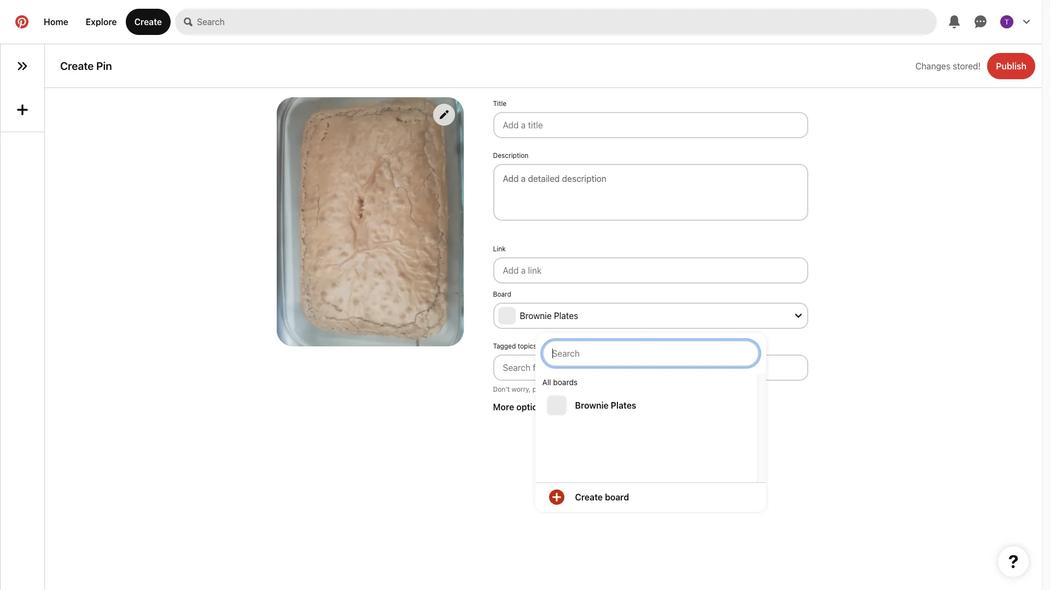 Task type: locate. For each thing, give the bounding box(es) containing it.
changes stored!
[[916, 61, 981, 71]]

link
[[493, 245, 506, 253]]

1 horizontal spatial create
[[134, 17, 162, 27]]

brownie plates button
[[493, 303, 808, 329], [536, 392, 757, 420]]

create left search icon
[[134, 17, 162, 27]]

0 horizontal spatial create
[[60, 60, 94, 72]]

tyler black image
[[1001, 15, 1014, 28]]

board
[[493, 291, 511, 299]]

0 vertical spatial brownie
[[520, 311, 552, 321]]

1 horizontal spatial brownie
[[575, 401, 609, 411]]

create for create board
[[575, 493, 603, 503]]

plates for brownie plates "button" to the top
[[554, 311, 578, 321]]

1 vertical spatial brownie
[[575, 401, 609, 411]]

0 vertical spatial create
[[134, 17, 162, 27]]

create for create
[[134, 17, 162, 27]]

0 vertical spatial plates
[[554, 311, 578, 321]]

plates
[[554, 311, 578, 321], [611, 401, 636, 411]]

1 horizontal spatial plates
[[611, 401, 636, 411]]

brownie down your
[[575, 401, 609, 411]]

brownie plates
[[520, 311, 578, 321], [575, 401, 636, 411]]

won't
[[556, 386, 573, 394]]

brownie plates up (0)
[[520, 311, 578, 321]]

brownie plates button up search through your boards search box
[[493, 303, 808, 329]]

all
[[542, 378, 551, 387]]

brownie
[[520, 311, 552, 321], [575, 401, 609, 411]]

Add a detailed description field
[[503, 174, 798, 184]]

brownie plates button down tagged topics (0) text field
[[536, 392, 757, 420]]

all boards
[[542, 378, 578, 387]]

publish button
[[987, 53, 1036, 79]]

1 vertical spatial create
[[60, 60, 94, 72]]

2 horizontal spatial create
[[575, 493, 603, 503]]

create for create pin
[[60, 60, 94, 72]]

tagged topics (0)
[[493, 342, 548, 351]]

1 vertical spatial plates
[[611, 401, 636, 411]]

title
[[493, 100, 507, 108]]

don't
[[493, 386, 510, 394]]

0 horizontal spatial plates
[[554, 311, 578, 321]]

more
[[493, 403, 514, 412]]

0 horizontal spatial brownie
[[520, 311, 552, 321]]

create left board
[[575, 493, 603, 503]]

brownie plates down tags
[[575, 401, 636, 411]]

more options
[[493, 403, 547, 412]]

brownie up (0)
[[520, 311, 552, 321]]

choose a board image
[[795, 313, 802, 320]]

boards
[[553, 378, 578, 387]]

options
[[516, 403, 547, 412]]

create left pin at top
[[60, 60, 94, 72]]

stored!
[[953, 61, 981, 71]]

publish
[[996, 61, 1027, 71]]

Tagged topics (0) text field
[[493, 355, 808, 381]]

create inside button
[[575, 493, 603, 503]]

create
[[134, 17, 162, 27], [60, 60, 94, 72], [575, 493, 603, 503]]

0 vertical spatial brownie plates
[[520, 311, 578, 321]]

1 vertical spatial brownie plates
[[575, 401, 636, 411]]

plates for the bottom brownie plates "button"
[[611, 401, 636, 411]]

2 vertical spatial create
[[575, 493, 603, 503]]

more options button
[[491, 403, 810, 412]]

worry,
[[512, 386, 531, 394]]

create pin
[[60, 60, 112, 72]]

tagged
[[493, 342, 516, 351]]



Task type: vqa. For each thing, say whether or not it's contained in the screenshot.
STORED!
yes



Task type: describe. For each thing, give the bounding box(es) containing it.
create link
[[126, 9, 171, 35]]

Title text field
[[493, 112, 808, 138]]

search icon image
[[184, 18, 193, 26]]

Search text field
[[197, 9, 937, 35]]

board
[[605, 493, 629, 503]]

brownie plates for brownie plates "button" to the top
[[520, 311, 578, 321]]

Search through your boards search field
[[542, 341, 759, 367]]

0 vertical spatial brownie plates button
[[493, 303, 808, 329]]

home
[[44, 17, 68, 27]]

see
[[574, 386, 585, 394]]

people
[[533, 386, 554, 394]]

explore link
[[77, 9, 126, 35]]

description
[[493, 152, 529, 160]]

create board button
[[536, 484, 766, 512]]

Link url field
[[493, 258, 808, 284]]

home link
[[35, 9, 77, 35]]

don't worry, people won't see your tags
[[493, 386, 616, 394]]

pin
[[96, 60, 112, 72]]

brownie plates for the bottom brownie plates "button"
[[575, 401, 636, 411]]

tags
[[603, 386, 616, 394]]

(0)
[[539, 342, 548, 351]]

explore
[[86, 17, 117, 27]]

1 vertical spatial brownie plates button
[[536, 392, 757, 420]]

topics
[[518, 342, 537, 351]]

create board
[[575, 493, 629, 503]]

changes
[[916, 61, 951, 71]]

your
[[587, 386, 601, 394]]



